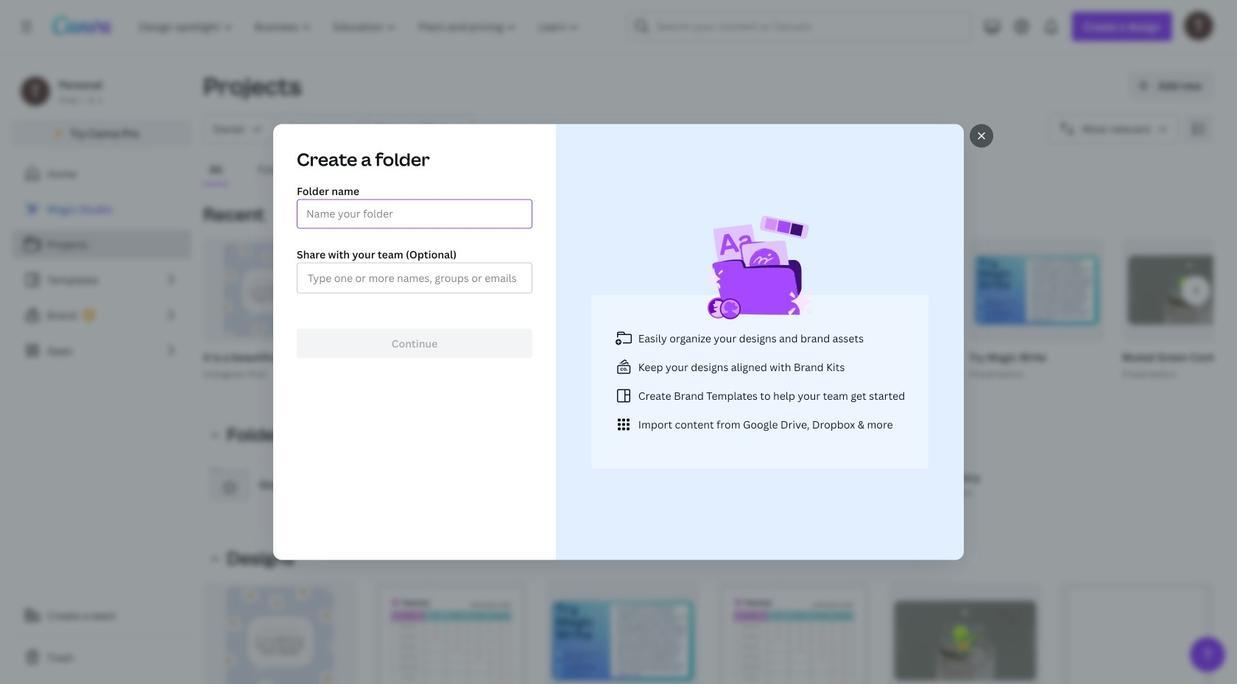 Task type: locate. For each thing, give the bounding box(es) containing it.
5 group from the left
[[813, 238, 1095, 382]]

Name your folder text field
[[306, 200, 523, 228]]

1 group from the left
[[200, 238, 418, 382]]

list
[[12, 194, 192, 365]]

None search field
[[627, 12, 972, 41]]

2 group from the left
[[354, 238, 492, 382]]

Type one or more names, groups or e​​ma​il​s text field
[[302, 268, 517, 289]]

4 group from the left
[[660, 238, 941, 382]]

group
[[200, 238, 418, 382], [354, 238, 492, 382], [507, 238, 661, 382], [660, 238, 941, 382], [813, 238, 1095, 382], [966, 238, 1105, 382], [1120, 238, 1238, 382]]



Task type: vqa. For each thing, say whether or not it's contained in the screenshot.
rightmost 'team 1' element
no



Task type: describe. For each thing, give the bounding box(es) containing it.
top level navigation element
[[130, 12, 592, 41]]

6 group from the left
[[966, 238, 1105, 382]]

3 group from the left
[[507, 238, 661, 382]]

7 group from the left
[[1120, 238, 1238, 382]]



